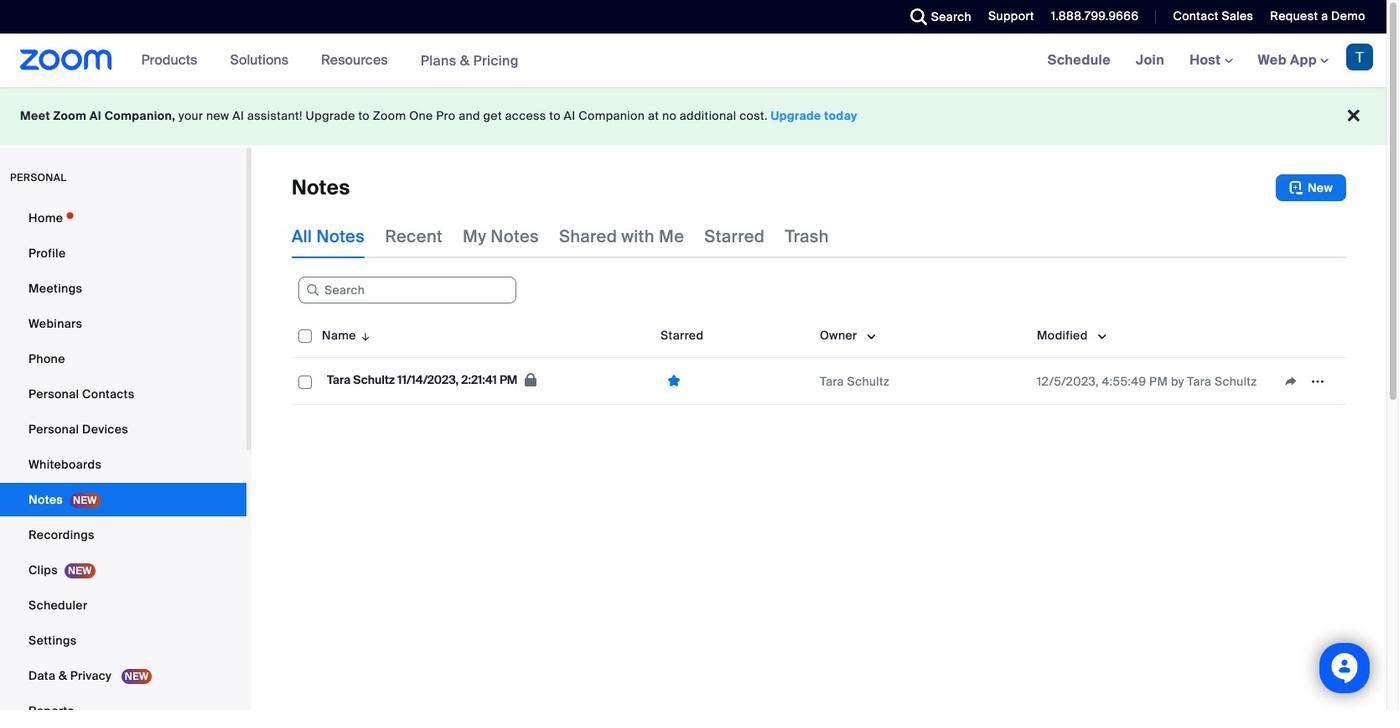 Task type: vqa. For each thing, say whether or not it's contained in the screenshot.
Open chat image
no



Task type: locate. For each thing, give the bounding box(es) containing it.
ai left companion
[[564, 108, 576, 123]]

schultz down the owner
[[848, 374, 890, 389]]

0 vertical spatial starred
[[705, 226, 765, 247]]

to down the 'resources' dropdown button
[[358, 108, 370, 123]]

0 horizontal spatial &
[[59, 668, 67, 684]]

shared with me
[[559, 226, 685, 247]]

notes
[[292, 174, 350, 200], [317, 226, 365, 247], [491, 226, 539, 247], [29, 492, 63, 507]]

recent
[[385, 226, 443, 247]]

pm right the 2:21:41 at the bottom of page
[[500, 373, 518, 388]]

starred inside tabs of all notes page tab list
[[705, 226, 765, 247]]

zoom left "one"
[[373, 108, 406, 123]]

starred right me
[[705, 226, 765, 247]]

ai left 'companion,'
[[90, 108, 102, 123]]

1 upgrade from the left
[[306, 108, 355, 123]]

0 vertical spatial &
[[460, 52, 470, 69]]

products
[[141, 51, 197, 69]]

resources
[[321, 51, 388, 69]]

1 vertical spatial starred
[[661, 328, 704, 343]]

& right data
[[59, 668, 67, 684]]

0 horizontal spatial pm
[[500, 373, 518, 388]]

tara for tara schultz 11/14/2023, 2:21:41 pm
[[327, 373, 351, 388]]

new
[[206, 108, 229, 123]]

search
[[932, 9, 972, 24]]

personal devices link
[[0, 413, 247, 446]]

search button
[[898, 0, 976, 34]]

recordings link
[[0, 518, 247, 552]]

join link
[[1124, 34, 1178, 87]]

me
[[659, 226, 685, 247]]

starred up "tara schultz 11/14/2023, 2:21:41 pm starred" image
[[661, 328, 704, 343]]

solutions button
[[230, 34, 296, 87]]

one
[[409, 108, 433, 123]]

1 personal from the top
[[29, 387, 79, 402]]

host
[[1190, 51, 1225, 69]]

& inside 'link'
[[59, 668, 67, 684]]

webinars
[[29, 316, 82, 331]]

schultz inside button
[[353, 373, 395, 388]]

modified
[[1037, 328, 1088, 343]]

companion
[[579, 108, 645, 123]]

3 ai from the left
[[564, 108, 576, 123]]

banner containing products
[[0, 34, 1387, 88]]

clips
[[29, 563, 58, 578]]

tara for tara schultz
[[820, 374, 844, 389]]

app
[[1291, 51, 1318, 69]]

1 horizontal spatial schultz
[[848, 374, 890, 389]]

2 upgrade from the left
[[771, 108, 822, 123]]

tara down the owner
[[820, 374, 844, 389]]

& inside product information navigation
[[460, 52, 470, 69]]

0 vertical spatial personal
[[29, 387, 79, 402]]

to
[[358, 108, 370, 123], [550, 108, 561, 123]]

2 horizontal spatial ai
[[564, 108, 576, 123]]

personal down phone
[[29, 387, 79, 402]]

scheduler link
[[0, 589, 247, 622]]

0 horizontal spatial upgrade
[[306, 108, 355, 123]]

zoom logo image
[[20, 49, 112, 70]]

profile picture image
[[1347, 44, 1374, 70]]

schultz left share icon
[[1215, 374, 1258, 389]]

today
[[825, 108, 858, 123]]

arrow down image
[[356, 325, 372, 346]]

demo
[[1332, 8, 1366, 23]]

4:55:49
[[1102, 374, 1147, 389]]

schultz down arrow down icon
[[353, 373, 395, 388]]

tara
[[327, 373, 351, 388], [820, 374, 844, 389], [1188, 374, 1212, 389]]

meet zoom ai companion, your new ai assistant! upgrade to zoom one pro and get access to ai companion at no additional cost. upgrade today
[[20, 108, 858, 123]]

cost.
[[740, 108, 768, 123]]

personal menu menu
[[0, 201, 247, 710]]

notes inside personal menu menu
[[29, 492, 63, 507]]

0 horizontal spatial ai
[[90, 108, 102, 123]]

0 horizontal spatial tara
[[327, 373, 351, 388]]

upgrade
[[306, 108, 355, 123], [771, 108, 822, 123]]

at
[[648, 108, 659, 123]]

banner
[[0, 34, 1387, 88]]

1 ai from the left
[[90, 108, 102, 123]]

starred
[[705, 226, 765, 247], [661, 328, 704, 343]]

personal inside personal devices link
[[29, 422, 79, 437]]

Search text field
[[299, 277, 517, 304]]

tara down name
[[327, 373, 351, 388]]

1 vertical spatial personal
[[29, 422, 79, 437]]

notes right my
[[491, 226, 539, 247]]

personal inside the 'personal contacts' link
[[29, 387, 79, 402]]

request a demo link
[[1258, 0, 1387, 34], [1271, 8, 1366, 23]]

personal up the "whiteboards"
[[29, 422, 79, 437]]

tara inside button
[[327, 373, 351, 388]]

zoom right "meet"
[[53, 108, 87, 123]]

schedule link
[[1035, 34, 1124, 87]]

my
[[463, 226, 487, 247]]

tara schultz 11/14/2023, 2:21:41 pm
[[327, 373, 520, 388]]

products button
[[141, 34, 205, 87]]

1 horizontal spatial to
[[550, 108, 561, 123]]

home link
[[0, 201, 247, 235]]

1 horizontal spatial upgrade
[[771, 108, 822, 123]]

0 horizontal spatial zoom
[[53, 108, 87, 123]]

&
[[460, 52, 470, 69], [59, 668, 67, 684]]

personal devices
[[29, 422, 128, 437]]

all notes
[[292, 226, 365, 247]]

tabs of all notes page tab list
[[292, 215, 829, 258]]

get
[[484, 108, 502, 123]]

new
[[1308, 180, 1334, 195]]

to right access
[[550, 108, 561, 123]]

meet zoom ai companion, footer
[[0, 87, 1387, 145]]

ai right new
[[233, 108, 244, 123]]

1 horizontal spatial tara
[[820, 374, 844, 389]]

schultz
[[353, 373, 395, 388], [848, 374, 890, 389], [1215, 374, 1258, 389]]

web app
[[1258, 51, 1318, 69]]

upgrade right the cost.
[[771, 108, 822, 123]]

pm left by
[[1150, 374, 1168, 389]]

0 horizontal spatial to
[[358, 108, 370, 123]]

1 horizontal spatial starred
[[705, 226, 765, 247]]

contact sales link
[[1161, 0, 1258, 34], [1174, 8, 1254, 23]]

with
[[622, 226, 655, 247]]

contact
[[1174, 8, 1219, 23]]

additional
[[680, 108, 737, 123]]

my notes
[[463, 226, 539, 247]]

pm inside button
[[500, 373, 518, 388]]

2 ai from the left
[[233, 108, 244, 123]]

1 horizontal spatial &
[[460, 52, 470, 69]]

personal for personal contacts
[[29, 387, 79, 402]]

share image
[[1278, 374, 1305, 389]]

plans & pricing link
[[421, 52, 519, 69], [421, 52, 519, 69]]

2 to from the left
[[550, 108, 561, 123]]

1 horizontal spatial ai
[[233, 108, 244, 123]]

2 horizontal spatial tara
[[1188, 374, 1212, 389]]

1 vertical spatial &
[[59, 668, 67, 684]]

application containing name
[[292, 314, 1360, 418]]

meetings navigation
[[1035, 34, 1387, 88]]

0 horizontal spatial schultz
[[353, 373, 395, 388]]

1.888.799.9666 button
[[1039, 0, 1143, 34], [1052, 8, 1139, 23]]

webinars link
[[0, 307, 247, 341]]

upgrade down product information navigation
[[306, 108, 355, 123]]

1 horizontal spatial zoom
[[373, 108, 406, 123]]

meet
[[20, 108, 50, 123]]

2 personal from the top
[[29, 422, 79, 437]]

solutions
[[230, 51, 289, 69]]

meetings
[[29, 281, 82, 296]]

& right plans
[[460, 52, 470, 69]]

application
[[292, 314, 1360, 418], [1278, 369, 1340, 394]]

notes up recordings
[[29, 492, 63, 507]]

tara right by
[[1188, 374, 1212, 389]]



Task type: describe. For each thing, give the bounding box(es) containing it.
a
[[1322, 8, 1329, 23]]

0 horizontal spatial starred
[[661, 328, 704, 343]]

2 horizontal spatial schultz
[[1215, 374, 1258, 389]]

resources button
[[321, 34, 396, 87]]

data & privacy
[[29, 668, 115, 684]]

1 zoom from the left
[[53, 108, 87, 123]]

request a demo
[[1271, 8, 1366, 23]]

upgrade today link
[[771, 108, 858, 123]]

profile
[[29, 246, 66, 261]]

tara schultz 11/14/2023, 2:21:41 pm button
[[322, 369, 542, 393]]

web
[[1258, 51, 1287, 69]]

owner
[[820, 328, 858, 343]]

web app button
[[1258, 51, 1329, 69]]

contacts
[[82, 387, 135, 402]]

support
[[989, 8, 1035, 23]]

clips link
[[0, 554, 247, 587]]

12/5/2023,
[[1037, 374, 1099, 389]]

1 horizontal spatial pm
[[1150, 374, 1168, 389]]

personal
[[10, 171, 67, 185]]

shared
[[559, 226, 617, 247]]

personal contacts link
[[0, 377, 247, 411]]

schultz for tara schultz
[[848, 374, 890, 389]]

phone
[[29, 351, 65, 367]]

devices
[[82, 422, 128, 437]]

profile link
[[0, 237, 247, 270]]

contact sales
[[1174, 8, 1254, 23]]

meetings link
[[0, 272, 247, 305]]

pro
[[436, 108, 456, 123]]

whiteboards
[[29, 457, 102, 472]]

product information navigation
[[129, 34, 532, 88]]

2:21:41
[[462, 373, 497, 388]]

name
[[322, 328, 356, 343]]

privacy
[[70, 668, 112, 684]]

scheduler
[[29, 598, 88, 613]]

tara schultz 11/14/2023, 2:21:41 pm starred image
[[661, 373, 688, 389]]

trash
[[785, 226, 829, 247]]

assistant!
[[247, 108, 303, 123]]

new button
[[1276, 174, 1347, 201]]

whiteboards link
[[0, 448, 247, 481]]

host button
[[1190, 51, 1233, 69]]

settings link
[[0, 624, 247, 658]]

and
[[459, 108, 480, 123]]

sales
[[1222, 8, 1254, 23]]

no
[[662, 108, 677, 123]]

recordings
[[29, 528, 95, 543]]

12/5/2023, 4:55:49 pm by tara schultz
[[1037, 374, 1258, 389]]

tara schultz
[[820, 374, 890, 389]]

notes up all notes
[[292, 174, 350, 200]]

2 zoom from the left
[[373, 108, 406, 123]]

1 to from the left
[[358, 108, 370, 123]]

11/14/2023,
[[398, 373, 459, 388]]

settings
[[29, 633, 77, 648]]

personal for personal devices
[[29, 422, 79, 437]]

personal contacts
[[29, 387, 135, 402]]

companion,
[[105, 108, 176, 123]]

by
[[1172, 374, 1185, 389]]

schultz for tara schultz 11/14/2023, 2:21:41 pm
[[353, 373, 395, 388]]

access
[[505, 108, 546, 123]]

home
[[29, 211, 63, 226]]

plans & pricing
[[421, 52, 519, 69]]

phone link
[[0, 342, 247, 376]]

schedule
[[1048, 51, 1111, 69]]

1.888.799.9666
[[1052, 8, 1139, 23]]

request
[[1271, 8, 1319, 23]]

data
[[29, 668, 56, 684]]

plans
[[421, 52, 457, 69]]

& for privacy
[[59, 668, 67, 684]]

notes right all
[[317, 226, 365, 247]]

pricing
[[473, 52, 519, 69]]

data & privacy link
[[0, 659, 247, 693]]

your
[[179, 108, 203, 123]]

join
[[1136, 51, 1165, 69]]

more options for tara schultz 11/14/2023, 2:21:41 pm image
[[1305, 374, 1332, 389]]

all
[[292, 226, 312, 247]]

notes link
[[0, 483, 247, 517]]

& for pricing
[[460, 52, 470, 69]]



